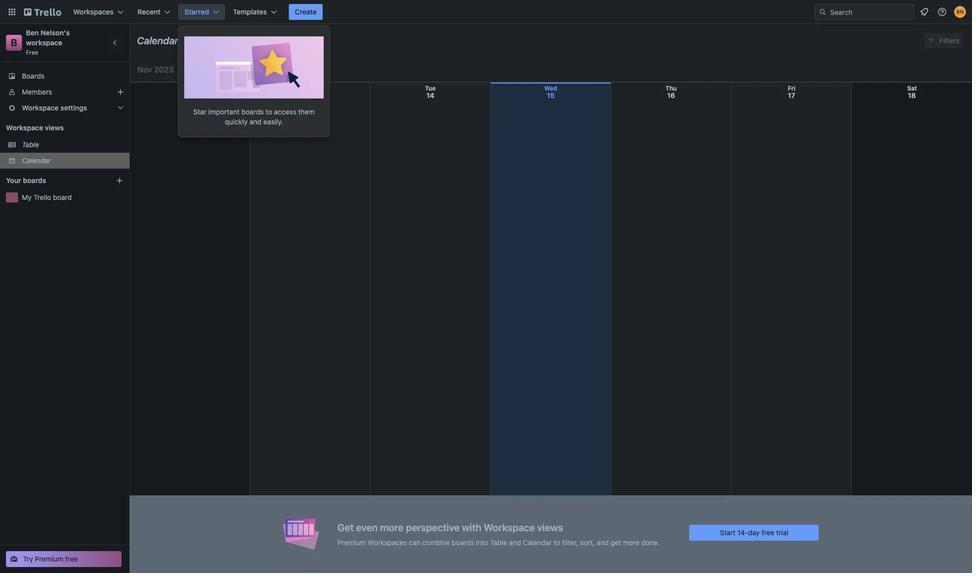 Task type: describe. For each thing, give the bounding box(es) containing it.
create
[[295, 7, 317, 16]]

start 14-day free trial
[[720, 529, 789, 537]]

your boards
[[6, 176, 46, 185]]

with
[[462, 522, 482, 534]]

starred
[[184, 7, 209, 16]]

0 notifications image
[[919, 6, 931, 18]]

ben nelson (bennelson96) image
[[955, 6, 966, 18]]

b
[[11, 37, 17, 48]]

calendar inside get even more perspective with workspace views premium workspaces can combine boards into table and calendar to filter, sort, and get more done.
[[523, 539, 552, 547]]

ben
[[26, 28, 39, 37]]

to inside get even more perspective with workspace views premium workspaces can combine boards into table and calendar to filter, sort, and get more done.
[[554, 539, 560, 547]]

table link
[[22, 140, 124, 150]]

even
[[356, 522, 378, 534]]

combine
[[423, 539, 450, 547]]

members
[[22, 88, 52, 96]]

week button
[[269, 62, 313, 78]]

0 horizontal spatial calendar
[[22, 156, 51, 165]]

open information menu image
[[938, 7, 948, 17]]

nov
[[138, 65, 152, 74]]

try premium free button
[[6, 552, 122, 568]]

recent button
[[132, 4, 177, 20]]

thu
[[666, 85, 677, 92]]

b link
[[6, 35, 22, 51]]

workspace views
[[6, 124, 64, 132]]

boards link
[[0, 68, 130, 84]]

14
[[427, 91, 435, 100]]

filters button
[[925, 33, 963, 49]]

members link
[[0, 84, 130, 100]]

12
[[186, 91, 194, 100]]

settings
[[60, 104, 87, 112]]

perspective
[[406, 522, 460, 534]]

today button
[[215, 62, 242, 78]]

views inside get even more perspective with workspace views premium workspaces can combine boards into table and calendar to filter, sort, and get more done.
[[537, 522, 563, 534]]

my
[[22, 193, 32, 202]]

workspaces inside get even more perspective with workspace views premium workspaces can combine boards into table and calendar to filter, sort, and get more done.
[[368, 539, 407, 547]]

workspaces button
[[67, 4, 130, 20]]

filter,
[[562, 539, 579, 547]]

1 horizontal spatial and
[[509, 539, 521, 547]]

into
[[476, 539, 488, 547]]

my trello board link
[[22, 193, 124, 203]]

16
[[667, 91, 675, 100]]

1 vertical spatial more
[[623, 539, 640, 547]]

try
[[23, 555, 33, 564]]

important
[[208, 108, 240, 116]]

Calendar text field
[[137, 31, 178, 50]]

to inside "star important boards to access them quickly and easily."
[[266, 108, 272, 116]]

sort,
[[580, 539, 595, 547]]

0 horizontal spatial more
[[380, 522, 404, 534]]

workspace inside get even more perspective with workspace views premium workspaces can combine boards into table and calendar to filter, sort, and get more done.
[[484, 522, 535, 534]]

tue
[[425, 85, 436, 92]]

today
[[218, 65, 238, 74]]

templates button
[[227, 4, 283, 20]]

back to home image
[[24, 4, 61, 20]]

easily.
[[263, 118, 283, 126]]

templates
[[233, 7, 267, 16]]

day
[[748, 529, 760, 537]]

free
[[26, 49, 38, 56]]

and inside "star important boards to access them quickly and easily."
[[250, 118, 262, 126]]

workspace for workspace settings
[[22, 104, 59, 112]]

sat
[[908, 85, 917, 92]]

week
[[275, 65, 293, 74]]

them
[[298, 108, 315, 116]]



Task type: locate. For each thing, give the bounding box(es) containing it.
your
[[6, 176, 21, 185]]

get
[[338, 522, 354, 534]]

0 vertical spatial free
[[762, 529, 775, 537]]

filters
[[940, 36, 960, 45]]

workspace down members
[[22, 104, 59, 112]]

free right day
[[762, 529, 775, 537]]

2 vertical spatial calendar
[[523, 539, 552, 547]]

workspace navigation collapse icon image
[[109, 36, 123, 50]]

premium
[[338, 539, 366, 547], [35, 555, 63, 564]]

board
[[53, 193, 72, 202]]

primary element
[[0, 0, 972, 24]]

boards
[[22, 72, 45, 80]]

more
[[380, 522, 404, 534], [623, 539, 640, 547]]

0 vertical spatial to
[[266, 108, 272, 116]]

trial
[[777, 529, 789, 537]]

0 horizontal spatial to
[[266, 108, 272, 116]]

1 horizontal spatial calendar
[[137, 35, 178, 46]]

17
[[788, 91, 796, 100]]

sun
[[184, 85, 195, 92]]

add board image
[[116, 177, 124, 185]]

and left the get
[[597, 539, 609, 547]]

search image
[[819, 8, 827, 16]]

0 horizontal spatial workspaces
[[73, 7, 114, 16]]

quickly
[[225, 118, 248, 126]]

2 horizontal spatial and
[[597, 539, 609, 547]]

1 vertical spatial free
[[65, 555, 78, 564]]

boards inside get even more perspective with workspace views premium workspaces can combine boards into table and calendar to filter, sort, and get more done.
[[452, 539, 474, 547]]

0 horizontal spatial premium
[[35, 555, 63, 564]]

1 horizontal spatial free
[[762, 529, 775, 537]]

fri
[[788, 85, 796, 92]]

my trello board
[[22, 193, 72, 202]]

table
[[22, 140, 39, 149], [490, 539, 507, 547]]

1 vertical spatial to
[[554, 539, 560, 547]]

workspaces inside dropdown button
[[73, 7, 114, 16]]

2 horizontal spatial boards
[[452, 539, 474, 547]]

starred button
[[178, 4, 225, 20]]

calendar up your boards
[[22, 156, 51, 165]]

free inside button
[[65, 555, 78, 564]]

calendar link
[[22, 156, 124, 166]]

workspaces up workspace navigation collapse icon
[[73, 7, 114, 16]]

Search field
[[827, 4, 914, 19]]

2 horizontal spatial calendar
[[523, 539, 552, 547]]

to up easily.
[[266, 108, 272, 116]]

0 vertical spatial premium
[[338, 539, 366, 547]]

and
[[250, 118, 262, 126], [509, 539, 521, 547], [597, 539, 609, 547]]

can
[[409, 539, 421, 547]]

done.
[[642, 539, 660, 547]]

workspaces down even
[[368, 539, 407, 547]]

table down workspace views
[[22, 140, 39, 149]]

boards up my
[[23, 176, 46, 185]]

premium inside get even more perspective with workspace views premium workspaces can combine boards into table and calendar to filter, sort, and get more done.
[[338, 539, 366, 547]]

trello
[[34, 193, 51, 202]]

1 horizontal spatial to
[[554, 539, 560, 547]]

calendar
[[137, 35, 178, 46], [22, 156, 51, 165], [523, 539, 552, 547]]

your boards with 1 items element
[[6, 175, 101, 187]]

0 horizontal spatial free
[[65, 555, 78, 564]]

to
[[266, 108, 272, 116], [554, 539, 560, 547]]

views
[[45, 124, 64, 132], [537, 522, 563, 534]]

18
[[908, 91, 916, 100]]

and left easily.
[[250, 118, 262, 126]]

13
[[306, 91, 314, 100]]

15
[[547, 91, 555, 100]]

boards inside "star important boards to access them quickly and easily."
[[242, 108, 264, 116]]

premium right try
[[35, 555, 63, 564]]

premium inside button
[[35, 555, 63, 564]]

1 vertical spatial workspace
[[6, 124, 43, 132]]

start 14-day free trial link
[[690, 525, 819, 541]]

2 vertical spatial boards
[[452, 539, 474, 547]]

try premium free
[[23, 555, 78, 564]]

mon
[[304, 85, 316, 92]]

starred board image
[[184, 32, 324, 99]]

0 vertical spatial more
[[380, 522, 404, 534]]

create button
[[289, 4, 323, 20]]

workspace inside workspace settings popup button
[[22, 104, 59, 112]]

2 vertical spatial workspace
[[484, 522, 535, 534]]

ben nelson's workspace link
[[26, 28, 72, 47]]

star
[[193, 108, 207, 116]]

table right into
[[490, 539, 507, 547]]

boards down with
[[452, 539, 474, 547]]

0 vertical spatial workspaces
[[73, 7, 114, 16]]

table inside get even more perspective with workspace views premium workspaces can combine boards into table and calendar to filter, sort, and get more done.
[[490, 539, 507, 547]]

views up filter,
[[537, 522, 563, 534]]

calendar left filter,
[[523, 539, 552, 547]]

workspace down 'workspace settings'
[[6, 124, 43, 132]]

boards up quickly
[[242, 108, 264, 116]]

0 horizontal spatial and
[[250, 118, 262, 126]]

to left filter,
[[554, 539, 560, 547]]

0 horizontal spatial table
[[22, 140, 39, 149]]

workspace up into
[[484, 522, 535, 534]]

free right try
[[65, 555, 78, 564]]

calendar down recent dropdown button
[[137, 35, 178, 46]]

1 horizontal spatial views
[[537, 522, 563, 534]]

1 horizontal spatial premium
[[338, 539, 366, 547]]

free
[[762, 529, 775, 537], [65, 555, 78, 564]]

workspace settings button
[[0, 100, 130, 116]]

recent
[[138, 7, 161, 16]]

start
[[720, 529, 736, 537]]

1 vertical spatial views
[[537, 522, 563, 534]]

ben nelson's workspace free
[[26, 28, 72, 56]]

premium down get
[[338, 539, 366, 547]]

boards
[[242, 108, 264, 116], [23, 176, 46, 185], [452, 539, 474, 547]]

nelson's
[[41, 28, 70, 37]]

and right into
[[509, 539, 521, 547]]

more right even
[[380, 522, 404, 534]]

workspace
[[26, 38, 62, 47]]

workspace for workspace views
[[6, 124, 43, 132]]

1 vertical spatial boards
[[23, 176, 46, 185]]

0 horizontal spatial views
[[45, 124, 64, 132]]

nov 2023
[[138, 65, 174, 74]]

0 vertical spatial calendar
[[137, 35, 178, 46]]

views down 'workspace settings'
[[45, 124, 64, 132]]

access
[[274, 108, 296, 116]]

0 vertical spatial workspace
[[22, 104, 59, 112]]

1 vertical spatial premium
[[35, 555, 63, 564]]

workspace settings
[[22, 104, 87, 112]]

0 vertical spatial table
[[22, 140, 39, 149]]

0 vertical spatial boards
[[242, 108, 264, 116]]

14-
[[738, 529, 748, 537]]

1 vertical spatial table
[[490, 539, 507, 547]]

nov 2023 button
[[134, 62, 186, 78]]

1 horizontal spatial more
[[623, 539, 640, 547]]

0 vertical spatial views
[[45, 124, 64, 132]]

workspaces
[[73, 7, 114, 16], [368, 539, 407, 547]]

workspace
[[22, 104, 59, 112], [6, 124, 43, 132], [484, 522, 535, 534]]

more right the get
[[623, 539, 640, 547]]

1 horizontal spatial workspaces
[[368, 539, 407, 547]]

0 horizontal spatial boards
[[23, 176, 46, 185]]

wed
[[545, 85, 557, 92]]

star important boards to access them quickly and easily.
[[193, 108, 315, 126]]

1 horizontal spatial boards
[[242, 108, 264, 116]]

1 vertical spatial calendar
[[22, 156, 51, 165]]

get even more perspective with workspace views premium workspaces can combine boards into table and calendar to filter, sort, and get more done.
[[338, 522, 660, 547]]

get
[[611, 539, 621, 547]]

1 horizontal spatial table
[[490, 539, 507, 547]]

1 vertical spatial workspaces
[[368, 539, 407, 547]]

2023
[[154, 65, 174, 74]]



Task type: vqa. For each thing, say whether or not it's contained in the screenshot.
"limited"
no



